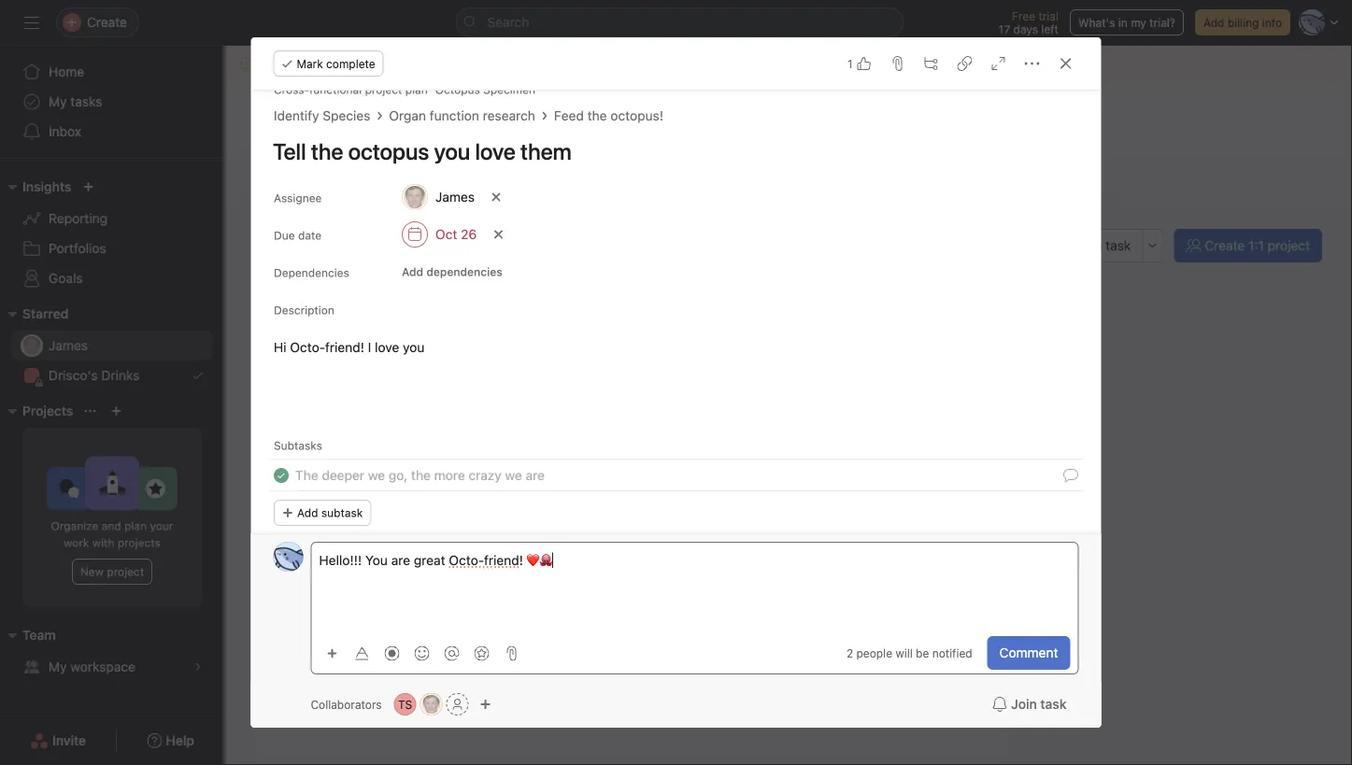 Task type: locate. For each thing, give the bounding box(es) containing it.
my inside my workspace link
[[49, 659, 67, 675]]

octo- right 'great'
[[449, 553, 484, 568]]

2 vertical spatial oct
[[898, 487, 917, 500]]

my workspace
[[49, 659, 135, 675]]

ja up date
[[303, 157, 355, 219]]

hello!!!
[[319, 553, 362, 568]]

2
[[847, 647, 853, 660]]

identify
[[273, 108, 319, 123]]

1 horizontal spatial friend!
[[484, 553, 523, 568]]

completed checkbox for phase one
[[274, 519, 296, 542]]

are
[[391, 553, 410, 568]]

mark
[[297, 57, 323, 70]]

2 vertical spatial drisco's drinks
[[832, 487, 911, 500]]

1 vertical spatial the
[[421, 486, 440, 502]]

1 vertical spatial drisco's drinks
[[831, 451, 911, 464]]

my for my workspace
[[49, 659, 67, 675]]

project
[[365, 83, 402, 96], [1268, 238, 1310, 253], [107, 565, 144, 578]]

completed checkbox down the subtasks
[[270, 464, 292, 487]]

ja inside starred "element"
[[26, 339, 38, 352]]

hi
[[273, 340, 286, 355]]

the right feed on the top left
[[587, 108, 607, 123]]

0 horizontal spatial project
[[107, 565, 144, 578]]

brainstorm california cola flavors
[[300, 450, 501, 465]]

drinks inside starred "element"
[[101, 368, 140, 383]]

brand meeting with the marketing team
[[300, 486, 538, 502]]

drisco's drinks for brainstorm california cola flavors
[[831, 451, 911, 464]]

hi octo-friend! i love you
[[273, 340, 424, 355]]

ja right '27'
[[969, 487, 981, 500]]

project inside main content
[[365, 83, 402, 96]]

ja button right 21
[[964, 519, 986, 542]]

insights button
[[0, 176, 71, 198]]

one
[[340, 523, 365, 538]]

marketing
[[795, 186, 863, 203], [444, 486, 504, 502]]

comment button
[[987, 636, 1070, 670]]

– left '27'
[[937, 487, 944, 500]]

drinks
[[748, 186, 791, 203], [101, 368, 140, 383], [877, 451, 911, 464], [878, 487, 911, 500]]

new
[[80, 565, 104, 578]]

and
[[102, 520, 121, 533]]

drisco's drinks link left 24 at the right of page
[[823, 448, 911, 467]]

the down the deeper we go, the more crazy we are text field
[[421, 486, 440, 502]]

add up phase
[[297, 507, 318, 520]]

oct
[[435, 227, 457, 242], [897, 451, 916, 464], [898, 487, 917, 500]]

toolbar
[[319, 640, 525, 667]]

ja button right oct 24 – 26
[[964, 446, 986, 469]]

you right by
[[395, 352, 417, 367]]

project inside button
[[1268, 238, 1310, 253]]

0 horizontal spatial plan
[[124, 520, 147, 533]]

plan inside tell the octopus you love them dialog
[[405, 83, 427, 96]]

with
[[392, 486, 417, 502], [92, 536, 114, 549]]

drisco's drinks link up giraffe
[[824, 485, 911, 503]]

0 horizontal spatial task
[[1040, 697, 1067, 712]]

friend! inside main content
[[325, 340, 364, 355]]

plan
[[405, 83, 427, 96], [124, 520, 147, 533]]

1 vertical spatial my
[[49, 659, 67, 675]]

0 vertical spatial drisco's drinks
[[49, 368, 140, 383]]

1 vertical spatial with
[[92, 536, 114, 549]]

james down "starred"
[[49, 338, 88, 353]]

completed checkbox up ra
[[274, 519, 296, 542]]

task right assign
[[1106, 238, 1131, 253]]

beverage
[[434, 186, 497, 203]]

drisco's drinks left 24 at the right of page
[[831, 451, 911, 464]]

0 horizontal spatial add
[[297, 507, 318, 520]]

0 comments. click to go to subtask details and comments image
[[1063, 468, 1078, 483]]

1 vertical spatial add
[[401, 265, 423, 278]]

1 horizontal spatial plan
[[405, 83, 427, 96]]

1 horizontal spatial marketing
[[795, 186, 863, 203]]

record a video image
[[385, 646, 400, 661]]

0 vertical spatial marketing
[[795, 186, 863, 203]]

completed image
[[270, 464, 292, 487], [274, 483, 296, 505], [274, 519, 296, 542], [274, 556, 296, 578]]

giraffe
[[858, 524, 894, 537]]

in
[[1118, 16, 1128, 29]]

0 vertical spatial oct
[[435, 227, 457, 242]]

join
[[1011, 697, 1037, 712]]

ja down starred 'dropdown button'
[[26, 339, 38, 352]]

ja right "ts" button
[[425, 698, 438, 711]]

starred button
[[0, 303, 69, 325]]

project down 'office.'
[[365, 83, 402, 96]]

my inside my tasks link
[[49, 94, 67, 109]]

assign task
[[1062, 238, 1131, 253]]

drisco's left 24 at the right of page
[[831, 451, 874, 464]]

free
[[1012, 9, 1035, 22]]

1 vertical spatial octo-
[[449, 553, 484, 568]]

26 inside dropdown button
[[460, 227, 476, 242]]

loungin'
[[300, 559, 352, 574]]

0 vertical spatial plan
[[405, 83, 427, 96]]

trial?
[[1150, 16, 1176, 29]]

i
[[367, 340, 371, 355]]

james up cross-
[[262, 57, 301, 72]]

– for brainstorm california cola flavors
[[936, 451, 943, 464]]

project down the projects
[[107, 565, 144, 578]]

2 vertical spatial drisco's drinks link
[[824, 485, 911, 503]]

hide sidebar image
[[24, 15, 39, 30]]

Completed checkbox
[[270, 464, 292, 487], [274, 483, 296, 505], [274, 519, 296, 542], [274, 556, 296, 578]]

james up beverage
[[434, 141, 518, 177]]

goals
[[49, 271, 83, 286]]

attachments: add a file to this task, tell the octopus you love them image
[[890, 56, 905, 71]]

octo-
[[290, 340, 325, 355], [449, 553, 484, 568]]

0 horizontal spatial friend!
[[325, 340, 364, 355]]

home
[[49, 64, 84, 79]]

brewer
[[501, 186, 549, 203]]

Completed checkbox
[[274, 446, 296, 469]]

1 horizontal spatial octo-
[[449, 553, 484, 568]]

main content containing identify species
[[251, 33, 1101, 662]]

drisco's
[[689, 186, 744, 203], [49, 368, 98, 383], [831, 451, 874, 464], [832, 487, 875, 500]]

– right 24 at the right of page
[[936, 451, 943, 464]]

octo- right hi
[[290, 340, 325, 355]]

date
[[298, 229, 321, 242]]

the inside main content
[[587, 108, 607, 123]]

0 vertical spatial –
[[936, 451, 943, 464]]

add down "oct 26" dropdown button
[[401, 265, 423, 278]]

create
[[1205, 238, 1245, 253]]

the
[[587, 108, 607, 123], [421, 486, 440, 502]]

plan up the projects
[[124, 520, 147, 533]]

0 vertical spatial with
[[392, 486, 417, 502]]

for
[[667, 186, 685, 203]]

completed checkbox for loungin' laguna lemon lime
[[274, 556, 296, 578]]

completed image left brand
[[274, 483, 296, 505]]

will
[[896, 647, 913, 660]]

assign task button
[[1031, 229, 1143, 263]]

1 horizontal spatial the
[[587, 108, 607, 123]]

ja button right '27'
[[964, 483, 986, 505]]

mark complete
[[297, 57, 375, 70]]

0 vertical spatial friend!
[[325, 340, 364, 355]]

1 horizontal spatial 26
[[946, 451, 960, 464]]

my down team on the left bottom of page
[[49, 659, 67, 675]]

assignee
[[273, 192, 321, 205]]

1 vertical spatial task
[[1040, 697, 1067, 712]]

completed image down the subtasks
[[270, 464, 292, 487]]

plan up organ
[[405, 83, 427, 96]]

add for add subtask
[[297, 507, 318, 520]]

at mention image
[[444, 646, 459, 661]]

collapse task pane image
[[1058, 56, 1073, 71]]

0 vertical spatial task
[[1106, 238, 1131, 253]]

project right "1:1"
[[1268, 238, 1310, 253]]

friend! left the ❤️🐙 in the left of the page
[[484, 553, 523, 568]]

project inside button
[[107, 565, 144, 578]]

ja button right "ts" button
[[420, 693, 443, 716]]

completed image up ra
[[274, 519, 296, 542]]

ts
[[398, 698, 412, 711]]

cross-functional project plan link
[[273, 83, 427, 96]]

1 vertical spatial 26
[[946, 451, 960, 464]]

oct left 24 at the right of page
[[897, 451, 916, 464]]

oct 24 – 26
[[897, 451, 960, 464]]

drisco's drinks inside starred "element"
[[49, 368, 140, 383]]

trial
[[1039, 9, 1059, 22]]

friend! left "i"
[[325, 340, 364, 355]]

1 vertical spatial –
[[937, 487, 944, 500]]

ja button for phase one
[[964, 519, 986, 542]]

0 vertical spatial add
[[1204, 16, 1225, 29]]

ja button for brainstorm california cola flavors
[[964, 446, 986, 469]]

2 vertical spatial add
[[297, 507, 318, 520]]

marketing down flavors
[[444, 486, 504, 502]]

task inside button
[[1040, 697, 1067, 712]]

completed image for loungin'
[[274, 556, 296, 578]]

oct 26 button
[[393, 218, 485, 251]]

1 vertical spatial marketing
[[444, 486, 504, 502]]

0 vertical spatial my
[[49, 94, 67, 109]]

insert an object image
[[327, 648, 338, 659]]

0 horizontal spatial with
[[92, 536, 114, 549]]

26 right 24 at the right of page
[[946, 451, 960, 464]]

completed image
[[274, 446, 296, 469]]

drisco's drinks up projects on the left of page
[[49, 368, 140, 383]]

what's in my trial?
[[1078, 16, 1176, 29]]

drisco's drinks link for brainstorm california cola flavors
[[823, 448, 911, 467]]

drisco's drinks
[[49, 368, 140, 383], [831, 451, 911, 464], [832, 487, 911, 500]]

specimen
[[483, 83, 535, 96]]

james is out of office.
[[262, 57, 395, 72]]

tasks
[[278, 318, 325, 340]]

with down and
[[92, 536, 114, 549]]

you right 'love'
[[402, 340, 424, 355]]

work
[[64, 536, 89, 549]]

2 my from the top
[[49, 659, 67, 675]]

with down the deeper we go, the more crazy we are text field
[[392, 486, 417, 502]]

ja right 21
[[969, 524, 981, 537]]

drisco's drinks link inside starred "element"
[[11, 361, 213, 391]]

oct inside "oct 26" dropdown button
[[435, 227, 457, 242]]

0 vertical spatial octo-
[[290, 340, 325, 355]]

main content
[[251, 33, 1101, 662]]

workspace
[[70, 659, 135, 675]]

task right join
[[1040, 697, 1067, 712]]

drisco's drinks link for brand meeting with the marketing team
[[824, 485, 911, 503]]

2 horizontal spatial project
[[1268, 238, 1310, 253]]

you
[[365, 553, 388, 568]]

0 horizontal spatial 26
[[460, 227, 476, 242]]

create 1:1 project
[[1205, 238, 1310, 253]]

1 vertical spatial plan
[[124, 520, 147, 533]]

task
[[1106, 238, 1131, 253], [1040, 697, 1067, 712]]

0 horizontal spatial the
[[421, 486, 440, 502]]

what's in my trial? button
[[1070, 9, 1184, 36]]

1 horizontal spatial with
[[392, 486, 417, 502]]

my left tasks
[[49, 94, 67, 109]]

1 horizontal spatial task
[[1106, 238, 1131, 253]]

marketing left 'department'
[[795, 186, 863, 203]]

0 vertical spatial project
[[365, 83, 402, 96]]

completed image left loungin'
[[274, 556, 296, 578]]

james inside dropdown button
[[435, 189, 474, 205]]

drisco's drinks up giraffe
[[832, 487, 911, 500]]

portfolios link
[[11, 234, 213, 264]]

add dependencies
[[401, 265, 502, 278]]

1 horizontal spatial project
[[365, 83, 402, 96]]

oct left 25
[[898, 487, 917, 500]]

drisco's up projects on the left of page
[[49, 368, 98, 383]]

task inside button
[[1106, 238, 1131, 253]]

remove assignee image
[[490, 192, 501, 203]]

1 horizontal spatial add
[[401, 265, 423, 278]]

2 vertical spatial project
[[107, 565, 144, 578]]

completed checkbox left brand
[[274, 483, 296, 505]]

1 vertical spatial oct
[[897, 451, 916, 464]]

ja right oct 24 – 26
[[969, 451, 981, 464]]

lemon
[[403, 559, 444, 574]]

–
[[936, 451, 943, 464], [937, 487, 944, 500]]

james button
[[393, 180, 483, 214]]

dependencies
[[273, 266, 349, 279]]

0 vertical spatial drisco's drinks link
[[11, 361, 213, 391]]

ja inside tell the octopus you love them dialog
[[425, 698, 438, 711]]

james up 12:45pm
[[435, 189, 474, 205]]

team button
[[0, 624, 56, 647]]

0 vertical spatial 26
[[460, 227, 476, 242]]

completed checkbox left loungin'
[[274, 556, 296, 578]]

friend!
[[325, 340, 364, 355], [484, 553, 523, 568]]

2 horizontal spatial add
[[1204, 16, 1225, 29]]

1 my from the top
[[49, 94, 67, 109]]

26 left clear due date image
[[460, 227, 476, 242]]

1
[[848, 57, 853, 70]]

1 vertical spatial drisco's drinks link
[[823, 448, 911, 467]]

mark complete button
[[273, 50, 384, 77]]

brand
[[300, 486, 336, 502]]

you inside main content
[[402, 340, 424, 355]]

add left billing at the top right of the page
[[1204, 16, 1225, 29]]

drisco's drinks link up projects on the left of page
[[11, 361, 213, 391]]

drisco's drinks link
[[11, 361, 213, 391], [823, 448, 911, 467], [824, 485, 911, 503]]

goals link
[[11, 264, 213, 293]]

ja for brainstorm california cola flavors's "ja" button
[[969, 451, 981, 464]]

0 vertical spatial the
[[587, 108, 607, 123]]

1 vertical spatial project
[[1268, 238, 1310, 253]]

completed checkbox for brand meeting with the marketing team
[[274, 483, 296, 505]]

collaborators
[[311, 698, 382, 711]]

oct down james dropdown button
[[435, 227, 457, 242]]

functional
[[309, 83, 361, 96]]

Task Name text field
[[295, 465, 544, 486]]



Task type: describe. For each thing, give the bounding box(es) containing it.
local
[[509, 214, 537, 229]]

join task button
[[980, 688, 1079, 721]]

projects
[[118, 536, 161, 549]]

12:45pm
[[452, 214, 505, 229]]

project for functional
[[365, 83, 402, 96]]

plan inside organize and plan your work with projects
[[124, 520, 147, 533]]

organize and plan your work with projects
[[51, 520, 173, 549]]

tell the octopus you love them dialog
[[251, 33, 1101, 728]]

cola
[[430, 450, 457, 465]]

oct 26
[[435, 227, 476, 242]]

completed image for phase
[[274, 519, 296, 542]]

complete
[[326, 57, 375, 70]]

copy task link image
[[957, 56, 972, 71]]

love
[[374, 340, 399, 355]]

organ function research link
[[389, 106, 535, 126]]

add subtask
[[297, 507, 362, 520]]

global element
[[0, 46, 224, 158]]

species
[[322, 108, 370, 123]]

with inside organize and plan your work with projects
[[92, 536, 114, 549]]

oct for oct 25 – 27
[[898, 487, 917, 500]]

0 horizontal spatial marketing
[[444, 486, 504, 502]]

&
[[553, 186, 563, 203]]

drisco's right for
[[689, 186, 744, 203]]

add for add billing info
[[1204, 16, 1225, 29]]

new project button
[[72, 559, 152, 585]]

formatting image
[[355, 646, 370, 661]]

1 button
[[842, 50, 877, 77]]

california
[[369, 450, 427, 465]]

beverage brewer & can councilor for drisco's drinks marketing department
[[434, 186, 947, 203]]

tasks tabs tab list
[[255, 350, 1009, 380]]

oct for oct 26
[[435, 227, 457, 242]]

25
[[920, 487, 934, 500]]

you inside tasks tabs tab list
[[395, 352, 417, 367]]

testing
[[897, 524, 935, 537]]

feed
[[554, 108, 583, 123]]

reporting
[[49, 211, 108, 226]]

appreciations image
[[474, 646, 489, 661]]

octopus specimen link
[[435, 83, 535, 96]]

1:1
[[1249, 238, 1264, 253]]

oct for oct 24 – 26
[[897, 451, 916, 464]]

12:45pm local time
[[452, 214, 567, 229]]

completed checkbox inside main content
[[270, 464, 292, 487]]

billing
[[1228, 16, 1259, 29]]

james inside starred "element"
[[49, 338, 88, 353]]

ja for brand meeting with the marketing team's "ja" button
[[969, 487, 981, 500]]

starred element
[[0, 297, 224, 394]]

add billing info button
[[1195, 9, 1291, 36]]

task for join task
[[1040, 697, 1067, 712]]

dependencies
[[426, 265, 502, 278]]

nov
[[924, 524, 945, 537]]

project for 1:1
[[1268, 238, 1310, 253]]

attach a file or paste an image image
[[504, 646, 519, 661]]

my tasks link
[[11, 87, 213, 117]]

free trial 17 days left
[[999, 9, 1059, 36]]

my
[[1131, 16, 1147, 29]]

loungin' laguna lemon lime
[[300, 559, 476, 574]]

completed image for brand
[[274, 483, 296, 505]]

due
[[273, 229, 294, 242]]

toolbar inside tell the octopus you love them dialog
[[319, 640, 525, 667]]

your
[[150, 520, 173, 533]]

what's
[[1078, 16, 1115, 29]]

27
[[947, 487, 960, 500]]

be
[[916, 647, 929, 660]]

organize
[[51, 520, 98, 533]]

task for assign task
[[1106, 238, 1131, 253]]

17
[[999, 22, 1010, 36]]

invite
[[52, 733, 86, 749]]

invite button
[[18, 724, 98, 758]]

– for brand meeting with the marketing team
[[937, 487, 944, 500]]

insights element
[[0, 170, 224, 297]]

cross-functional project plan octopus specimen
[[273, 83, 535, 96]]

department
[[867, 186, 947, 203]]

days
[[1014, 22, 1038, 36]]

lime
[[447, 559, 476, 574]]

add or remove collaborators image
[[480, 699, 491, 710]]

2 people will be notified
[[847, 647, 972, 660]]

add subtask button
[[273, 500, 371, 526]]

projects element
[[0, 394, 224, 619]]

great
[[414, 553, 445, 568]]

flavors
[[461, 450, 501, 465]]

function
[[429, 108, 479, 123]]

emoji image
[[414, 646, 429, 661]]

feed the octopus!
[[554, 108, 663, 123]]

of
[[341, 57, 353, 72]]

my tasks
[[49, 94, 102, 109]]

21
[[948, 524, 960, 537]]

teams element
[[0, 619, 224, 686]]

ja button for brand meeting with the marketing team
[[964, 483, 986, 505]]

hello!!! you are great octo-friend! ❤️🐙
[[319, 553, 553, 568]]

people
[[857, 647, 892, 660]]

drisco's inside starred "element"
[[49, 368, 98, 383]]

office.
[[357, 57, 395, 72]]

remove from starred image
[[528, 151, 543, 166]]

ja for "ja" button associated with phase one
[[969, 524, 981, 537]]

assign
[[1062, 238, 1102, 253]]

assigned
[[316, 352, 373, 367]]

giraffe testing
[[858, 524, 935, 537]]

research
[[482, 108, 535, 123]]

assigned by you
[[316, 352, 417, 367]]

add subtask image
[[924, 56, 939, 71]]

giraffe testing link
[[850, 521, 935, 540]]

ja for "ja" button to the right of "ts" button
[[425, 698, 438, 711]]

ts button
[[394, 693, 416, 716]]

octopus!
[[610, 108, 663, 123]]

drisco's up giraffe
[[832, 487, 875, 500]]

my for my tasks
[[49, 94, 67, 109]]

0 horizontal spatial octo-
[[290, 340, 325, 355]]

brainstorm
[[300, 450, 366, 465]]

nov 21
[[924, 524, 960, 537]]

nov 21 button
[[924, 524, 960, 537]]

projects button
[[0, 400, 73, 422]]

more actions for this task image
[[1025, 56, 1040, 71]]

phase
[[300, 523, 337, 538]]

add for add dependencies
[[401, 265, 423, 278]]

1 vertical spatial friend!
[[484, 553, 523, 568]]

home link
[[11, 57, 213, 87]]

full screen image
[[991, 56, 1006, 71]]

search
[[487, 14, 529, 30]]

all
[[278, 352, 293, 367]]

Task Name text field
[[260, 130, 1079, 173]]

search list box
[[456, 7, 904, 37]]

drisco's drinks for brand meeting with the marketing team
[[832, 487, 911, 500]]

can
[[567, 186, 594, 203]]

my workspace link
[[11, 652, 213, 682]]

out
[[318, 57, 338, 72]]

clear due date image
[[492, 229, 503, 240]]



Task type: vqa. For each thing, say whether or not it's contained in the screenshot.
Header Milestones tree grid
no



